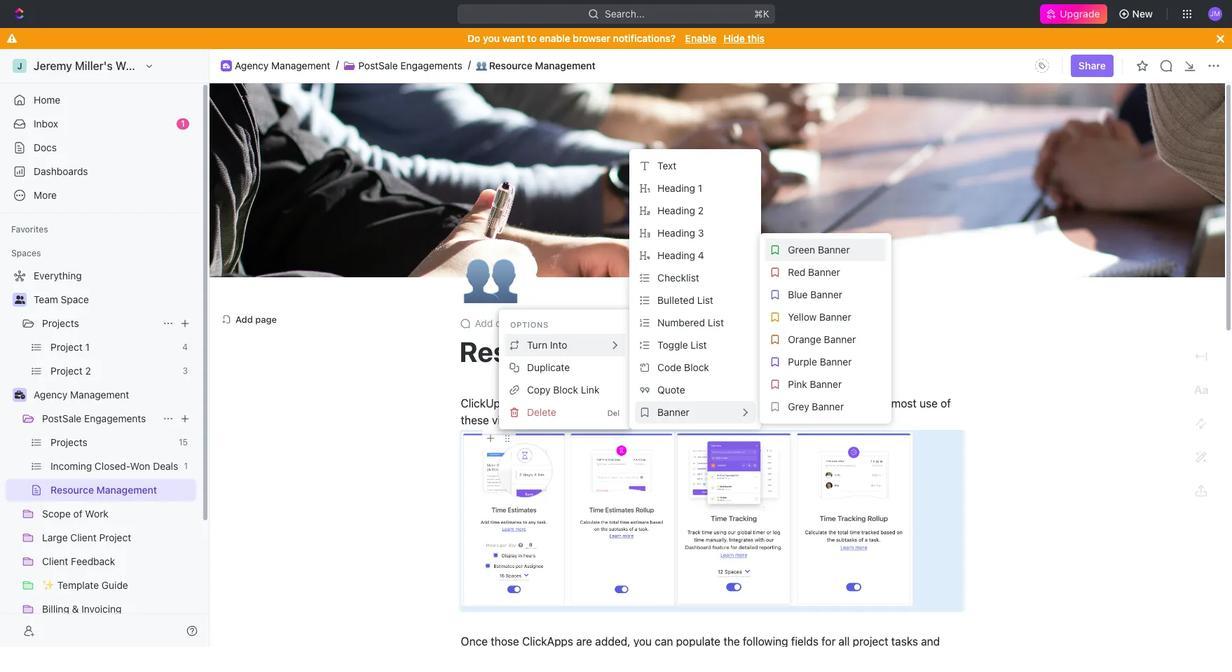 Task type: describe. For each thing, give the bounding box(es) containing it.
list for numbered list
[[708, 317, 724, 329]]

heading for heading 4
[[657, 249, 695, 261]]

green
[[788, 244, 815, 256]]

projects link
[[42, 313, 157, 335]]

banner down quote at the right bottom
[[657, 406, 689, 418]]

green banner
[[788, 244, 850, 256]]

numbered
[[657, 317, 705, 329]]

of
[[941, 398, 951, 410]]

most
[[891, 398, 917, 410]]

following
[[546, 414, 591, 427]]

add for add comment
[[475, 318, 493, 330]]

blue banner button
[[765, 284, 886, 306]]

do
[[467, 32, 480, 44]]

1 horizontal spatial postsale engagements link
[[358, 59, 462, 72]]

you
[[483, 32, 500, 44]]

numbered list button
[[635, 312, 756, 334]]

banner button
[[635, 402, 756, 424]]

add comment
[[475, 318, 538, 330]]

4
[[698, 249, 704, 261]]

notifications?
[[613, 32, 676, 44]]

dashboards link
[[6, 160, 196, 183]]

easier.
[[791, 398, 824, 410]]

3
[[698, 227, 704, 239]]

inbox
[[34, 118, 58, 130]]

team space link
[[34, 289, 193, 311]]

1 inside sidebar navigation
[[181, 118, 185, 129]]

red
[[788, 266, 805, 278]]

blue banner
[[788, 289, 842, 301]]

bulleted
[[657, 294, 694, 306]]

heading for heading 3
[[657, 227, 695, 239]]

list for toggle list
[[691, 339, 707, 351]]

views
[[589, 398, 618, 410]]

engagements for the rightmost postsale engagements "link"
[[400, 59, 462, 71]]

banner for pink banner
[[810, 378, 842, 390]]

postsale for the rightmost postsale engagements "link"
[[358, 59, 398, 71]]

resource
[[674, 398, 718, 410]]

agency for agency management link to the right
[[235, 59, 269, 71]]

clickup provides several views that make resource management easier. to make the most use of these views, the following
[[461, 398, 954, 427]]

code block button
[[635, 357, 756, 379]]

management inside sidebar navigation
[[70, 389, 129, 401]]

enable
[[539, 32, 570, 44]]

page
[[255, 314, 277, 325]]

home link
[[6, 89, 196, 111]]

delete
[[527, 406, 556, 418]]

into
[[550, 339, 567, 351]]

⌘k
[[754, 8, 769, 20]]

favorites button
[[6, 221, 54, 238]]

pink
[[788, 378, 807, 390]]

banner for grey banner
[[812, 401, 844, 413]]

views,
[[492, 414, 524, 427]]

several
[[550, 398, 586, 410]]

that
[[620, 398, 641, 410]]

upgrade link
[[1040, 4, 1107, 24]]

del
[[607, 408, 620, 417]]

duplicate
[[527, 362, 570, 374]]

clickup
[[461, 398, 500, 410]]

heading 4
[[657, 249, 704, 261]]

agency for the bottommost agency management link
[[34, 389, 67, 401]]

this
[[747, 32, 765, 44]]

tree inside sidebar navigation
[[6, 265, 196, 648]]

quote
[[657, 384, 685, 396]]

options
[[510, 320, 549, 329]]

0 vertical spatial resource
[[489, 59, 532, 71]]

space
[[61, 294, 89, 306]]

numbered list
[[657, 317, 724, 329]]

orange
[[788, 334, 821, 345]]

clickapps link
[[594, 414, 645, 427]]

dashboards
[[34, 165, 88, 177]]

yellow banner
[[788, 311, 851, 323]]

use
[[920, 398, 938, 410]]

postsale for postsale engagements "link" within sidebar navigation
[[42, 413, 82, 425]]

want
[[502, 32, 525, 44]]

toggle list button
[[635, 334, 756, 357]]

checklist button
[[635, 267, 756, 289]]

heading for heading 2
[[657, 205, 695, 217]]

projects
[[42, 317, 79, 329]]

quote button
[[635, 379, 756, 402]]

be
[[685, 414, 698, 427]]

heading 4 button
[[635, 245, 756, 267]]

purple banner
[[788, 356, 852, 368]]

block for code
[[684, 362, 709, 374]]

copy block link
[[527, 384, 600, 396]]

blue
[[788, 289, 808, 301]]



Task type: vqa. For each thing, say whether or not it's contained in the screenshot.
'tree' within the 'Sidebar' "navigation"
no



Task type: locate. For each thing, give the bounding box(es) containing it.
grey banner
[[788, 401, 844, 413]]

heading 2
[[657, 205, 704, 217]]

heading 3
[[657, 227, 704, 239]]

1 horizontal spatial agency management link
[[235, 59, 330, 72]]

agency management link
[[235, 59, 330, 72], [34, 384, 193, 406]]

0 vertical spatial agency management link
[[235, 59, 330, 72]]

user group image
[[14, 296, 25, 304]]

team space
[[34, 294, 89, 306]]

new button
[[1113, 3, 1161, 25]]

1 vertical spatial agency
[[34, 389, 67, 401]]

1 horizontal spatial postsale engagements
[[358, 59, 462, 71]]

0 horizontal spatial agency
[[34, 389, 67, 401]]

make
[[643, 398, 671, 410], [842, 398, 869, 410]]

engagements for postsale engagements "link" within sidebar navigation
[[84, 413, 146, 425]]

add left comment at the left of the page
[[475, 318, 493, 330]]

to
[[827, 398, 839, 410]]

resource
[[489, 59, 532, 71], [459, 335, 582, 368]]

block inside button
[[553, 384, 578, 396]]

tree
[[6, 265, 196, 648]]

resource down want
[[489, 59, 532, 71]]

banner for red banner
[[808, 266, 840, 278]]

yellow
[[788, 311, 817, 323]]

0 vertical spatial agency
[[235, 59, 269, 71]]

red banner
[[788, 266, 840, 278]]

4 heading from the top
[[657, 249, 695, 261]]

agency management for the bottommost agency management link
[[34, 389, 129, 401]]

0 horizontal spatial add
[[235, 314, 253, 325]]

add
[[235, 314, 253, 325], [475, 318, 493, 330]]

checklist
[[657, 272, 699, 284]]

postsale inside tree
[[42, 413, 82, 425]]

1 vertical spatial agency management
[[34, 389, 129, 401]]

list down numbered list button
[[691, 339, 707, 351]]

1 vertical spatial postsale engagements
[[42, 413, 146, 425]]

postsale engagements link inside sidebar navigation
[[42, 408, 157, 430]]

add for add page
[[235, 314, 253, 325]]

block down toggle list button
[[684, 362, 709, 374]]

pink banner
[[788, 378, 842, 390]]

0 horizontal spatial agency management
[[34, 389, 129, 401]]

bulleted list
[[657, 294, 713, 306]]

the left 'most'
[[872, 398, 888, 410]]

0 vertical spatial postsale engagements link
[[358, 59, 462, 72]]

hide
[[723, 32, 745, 44]]

banner down pink banner button
[[812, 401, 844, 413]]

1 vertical spatial business time image
[[14, 391, 25, 399]]

banner down "yellow banner" button
[[824, 334, 856, 345]]

engagements inside tree
[[84, 413, 146, 425]]

3 heading from the top
[[657, 227, 695, 239]]

1 horizontal spatial agency
[[235, 59, 269, 71]]

pink banner button
[[765, 374, 886, 396]]

comment
[[496, 318, 538, 330]]

banner down red banner button
[[810, 289, 842, 301]]

business time image for agency management link to the right
[[223, 63, 230, 69]]

text
[[657, 160, 676, 172]]

the down provides
[[527, 414, 543, 427]]

0 horizontal spatial 1
[[181, 118, 185, 129]]

heading 1
[[657, 182, 702, 194]]

banner for green banner
[[818, 244, 850, 256]]

banner for yellow banner
[[819, 311, 851, 323]]

0 vertical spatial the
[[872, 398, 888, 410]]

business time image for the bottommost agency management link
[[14, 391, 25, 399]]

block up several
[[553, 384, 578, 396]]

banner for orange banner
[[824, 334, 856, 345]]

0 vertical spatial block
[[684, 362, 709, 374]]

0 horizontal spatial agency management link
[[34, 384, 193, 406]]

clickapps
[[594, 414, 645, 427]]

1 horizontal spatial postsale
[[358, 59, 398, 71]]

provides
[[503, 398, 547, 410]]

do you want to enable browser notifications? enable hide this
[[467, 32, 765, 44]]

red banner button
[[765, 261, 886, 284]]

banner down orange banner button
[[820, 356, 852, 368]]

turn into button
[[505, 334, 625, 357]]

banner for purple banner
[[820, 356, 852, 368]]

copy
[[527, 384, 551, 396]]

postsale engagements inside sidebar navigation
[[42, 413, 146, 425]]

0 horizontal spatial postsale
[[42, 413, 82, 425]]

1 horizontal spatial agency management
[[235, 59, 330, 71]]

1 make from the left
[[643, 398, 671, 410]]

these
[[461, 414, 489, 427]]

to
[[527, 32, 537, 44]]

list down checklist button
[[697, 294, 713, 306]]

0 vertical spatial agency management
[[235, 59, 330, 71]]

share
[[1079, 60, 1106, 71]]

0 vertical spatial list
[[697, 294, 713, 306]]

banner up to
[[810, 378, 842, 390]]

heading down heading 2
[[657, 227, 695, 239]]

1 vertical spatial 1
[[698, 182, 702, 194]]

1 heading from the top
[[657, 182, 695, 194]]

heading inside "button"
[[657, 205, 695, 217]]

0 vertical spatial postsale engagements
[[358, 59, 462, 71]]

grey banner button
[[765, 396, 886, 418]]

1 horizontal spatial 1
[[698, 182, 702, 194]]

1 horizontal spatial engagements
[[400, 59, 462, 71]]

list for bulleted list
[[697, 294, 713, 306]]

1 horizontal spatial add
[[475, 318, 493, 330]]

1 horizontal spatial block
[[684, 362, 709, 374]]

add page
[[235, 314, 277, 325]]

heading 2 button
[[635, 200, 756, 222]]

green banner button
[[765, 239, 886, 261]]

list down bulleted list button
[[708, 317, 724, 329]]

0 horizontal spatial engagements
[[84, 413, 146, 425]]

should
[[648, 414, 682, 427]]

1 vertical spatial the
[[527, 414, 543, 427]]

sidebar navigation
[[0, 49, 210, 648]]

heading down heading 1
[[657, 205, 695, 217]]

make right to
[[842, 398, 869, 410]]

banner for blue banner
[[810, 289, 842, 301]]

2
[[698, 205, 704, 217]]

banner down blue banner "button"
[[819, 311, 851, 323]]

purple
[[788, 356, 817, 368]]

1 inside button
[[698, 182, 702, 194]]

management
[[271, 59, 330, 71], [535, 59, 596, 71], [588, 335, 759, 368], [70, 389, 129, 401]]

make up should
[[643, 398, 671, 410]]

banner down green banner button
[[808, 266, 840, 278]]

1 vertical spatial engagements
[[84, 413, 146, 425]]

1 horizontal spatial the
[[872, 398, 888, 410]]

postsale engagements link
[[358, 59, 462, 72], [42, 408, 157, 430]]

1 vertical spatial postsale engagements link
[[42, 408, 157, 430]]

search...
[[604, 8, 644, 20]]

1 horizontal spatial business time image
[[223, 63, 230, 69]]

upgrade
[[1060, 8, 1100, 20]]

0 horizontal spatial block
[[553, 384, 578, 396]]

0 vertical spatial business time image
[[223, 63, 230, 69]]

enable
[[685, 32, 716, 44]]

enabled:
[[701, 414, 745, 427]]

copy block link button
[[505, 379, 625, 402]]

toggle
[[657, 339, 688, 351]]

banner inside "button"
[[810, 289, 842, 301]]

text button
[[635, 155, 756, 177]]

2 heading from the top
[[657, 205, 695, 217]]

code
[[657, 362, 681, 374]]

2 vertical spatial list
[[691, 339, 707, 351]]

0 horizontal spatial postsale engagements
[[42, 413, 146, 425]]

0 horizontal spatial postsale engagements link
[[42, 408, 157, 430]]

1
[[181, 118, 185, 129], [698, 182, 702, 194]]

bulleted list button
[[635, 289, 756, 312]]

orange banner button
[[765, 329, 886, 351]]

1 vertical spatial resource
[[459, 335, 582, 368]]

postsale
[[358, 59, 398, 71], [42, 413, 82, 425]]

1 vertical spatial block
[[553, 384, 578, 396]]

docs link
[[6, 137, 196, 159]]

👥 resource management
[[476, 59, 596, 71]]

heading for heading 1
[[657, 182, 695, 194]]

heading up heading 2
[[657, 182, 695, 194]]

clickapps should be enabled:
[[594, 414, 745, 427]]

toggle list
[[657, 339, 707, 351]]

yellow banner button
[[765, 306, 886, 329]]

purple banner button
[[765, 351, 886, 374]]

management
[[721, 398, 788, 410]]

home
[[34, 94, 60, 106]]

1 vertical spatial agency management link
[[34, 384, 193, 406]]

heading up checklist
[[657, 249, 695, 261]]

0 horizontal spatial the
[[527, 414, 543, 427]]

0 horizontal spatial make
[[643, 398, 671, 410]]

engagements
[[400, 59, 462, 71], [84, 413, 146, 425]]

banner up red banner button
[[818, 244, 850, 256]]

0 vertical spatial postsale
[[358, 59, 398, 71]]

add left page
[[235, 314, 253, 325]]

code block
[[657, 362, 709, 374]]

heading inside 'button'
[[657, 249, 695, 261]]

agency inside tree
[[34, 389, 67, 401]]

heading 1 button
[[635, 177, 756, 200]]

👥
[[476, 60, 487, 71]]

0 vertical spatial 1
[[181, 118, 185, 129]]

0 horizontal spatial business time image
[[14, 391, 25, 399]]

business time image
[[223, 63, 230, 69], [14, 391, 25, 399]]

0 vertical spatial engagements
[[400, 59, 462, 71]]

agency management for agency management link to the right
[[235, 59, 330, 71]]

block inside "button"
[[684, 362, 709, 374]]

2 make from the left
[[842, 398, 869, 410]]

agency management inside sidebar navigation
[[34, 389, 129, 401]]

browser
[[573, 32, 610, 44]]

new
[[1132, 8, 1153, 20]]

link
[[581, 384, 600, 396]]

block for copy
[[553, 384, 578, 396]]

agency
[[235, 59, 269, 71], [34, 389, 67, 401]]

tree containing team space
[[6, 265, 196, 648]]

1 vertical spatial list
[[708, 317, 724, 329]]

turn into
[[527, 339, 567, 351]]

1 vertical spatial postsale
[[42, 413, 82, 425]]

resource down the options
[[459, 335, 582, 368]]

1 horizontal spatial make
[[842, 398, 869, 410]]



